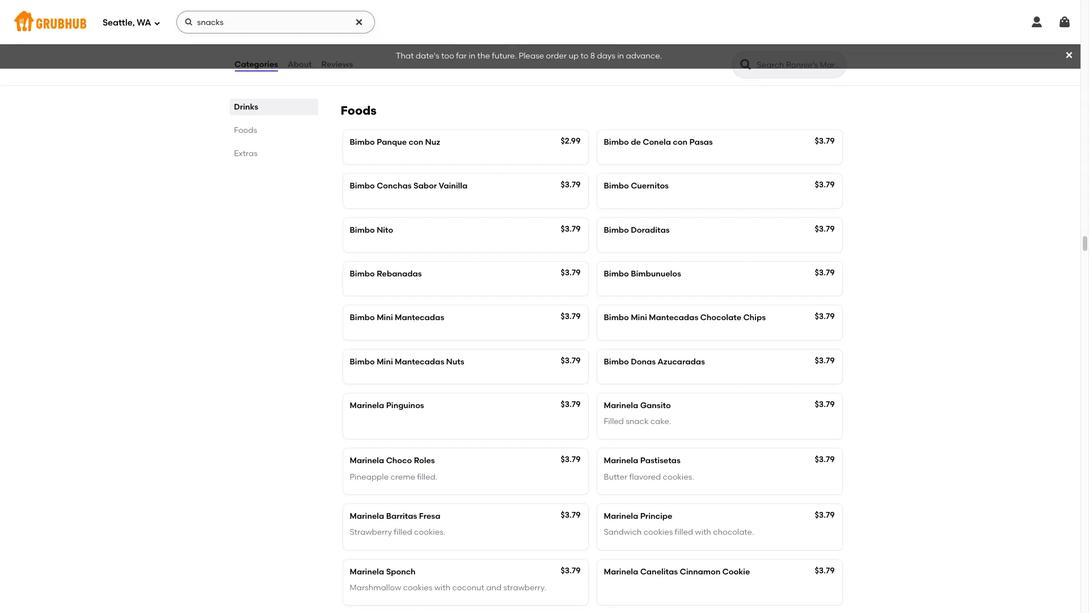 Task type: describe. For each thing, give the bounding box(es) containing it.
future.
[[492, 51, 517, 61]]

bimbunuelos
[[631, 269, 682, 279]]

nuts
[[446, 357, 465, 366]]

choco
[[386, 456, 412, 466]]

vainilla
[[439, 181, 468, 191]]

16 oz. for full
[[350, 57, 370, 67]]

bimbo for bimbo bimbunuelos
[[604, 269, 629, 279]]

bimbo for bimbo panque con nuz
[[350, 137, 375, 147]]

too
[[442, 51, 454, 61]]

bimbo mini mantecadas nuts
[[350, 357, 465, 366]]

marinela for marinela pinguinos
[[350, 401, 384, 410]]

drink
[[657, 41, 678, 51]]

gansito
[[641, 401, 671, 410]]

marinela for marinela choco roles
[[350, 456, 384, 466]]

flavored
[[630, 472, 661, 482]]

pastisetas
[[641, 456, 681, 466]]

and
[[487, 583, 502, 593]]

marinela sponch
[[350, 567, 416, 576]]

please
[[519, 51, 545, 61]]

cookies for principe
[[644, 527, 673, 537]]

355 ml. button
[[343, 0, 588, 24]]

8
[[591, 51, 596, 61]]

mini for bimbo mini mantecadas chocolate chips
[[631, 313, 648, 323]]

fresa
[[419, 511, 441, 521]]

16 for reign
[[604, 57, 612, 67]]

conchas
[[377, 181, 412, 191]]

reviews button
[[321, 44, 354, 85]]

extras tab
[[234, 148, 314, 160]]

seattle, wa
[[103, 17, 151, 28]]

sandwich cookies filled with chocolate.
[[604, 527, 755, 537]]

principe
[[641, 511, 673, 521]]

main navigation navigation
[[0, 0, 1081, 44]]

bimbo for bimbo de conela con pasas
[[604, 137, 629, 147]]

0 horizontal spatial with
[[435, 583, 451, 593]]

marinela principe
[[604, 511, 673, 521]]

cookie
[[723, 567, 751, 576]]

to
[[581, 51, 589, 61]]

bimbo mini mantecadas
[[350, 313, 445, 323]]

bimbo panque con nuz
[[350, 137, 440, 147]]

nito
[[377, 225, 394, 235]]

355
[[350, 2, 364, 11]]

2 filled from the left
[[675, 527, 694, 537]]

drinks tab
[[234, 101, 314, 113]]

marinela barritas fresa
[[350, 511, 441, 521]]

marinela pinguinos
[[350, 401, 424, 410]]

bimbo for bimbo cuernitos
[[604, 181, 629, 191]]

drinks
[[234, 102, 258, 112]]

foods inside tab
[[234, 125, 257, 135]]

marinela gansito
[[604, 401, 671, 410]]

advance.
[[626, 51, 662, 61]]

categories button
[[234, 44, 279, 85]]

marshmallow
[[350, 583, 402, 593]]

that
[[396, 51, 414, 61]]

up
[[569, 51, 579, 61]]

azucaradas
[[658, 357, 705, 366]]

bimbo for bimbo rebanadas
[[350, 269, 375, 279]]

0 vertical spatial foods
[[341, 103, 377, 118]]

chocolate
[[701, 313, 742, 323]]

bimbo bimbunuelos
[[604, 269, 682, 279]]

marinela choco roles
[[350, 456, 435, 466]]

marinela for marinela principe
[[604, 511, 639, 521]]

marinela for marinela gansito
[[604, 401, 639, 410]]

about button
[[287, 44, 313, 85]]

energy
[[628, 41, 655, 51]]

pasas
[[690, 137, 713, 147]]

coconut
[[453, 583, 485, 593]]

rebanadas
[[377, 269, 422, 279]]

oz. for full
[[359, 57, 370, 67]]

search icon image
[[739, 58, 753, 72]]

cookies. for marinela barritas fresa
[[414, 527, 446, 537]]

mantecadas for bimbo mini mantecadas chocolate chips
[[649, 313, 699, 323]]

order
[[546, 51, 567, 61]]

2 in from the left
[[618, 51, 624, 61]]

bimbo de conela con pasas
[[604, 137, 713, 147]]

pineapple
[[350, 472, 389, 482]]

sabor
[[414, 181, 437, 191]]

bimbo cuernitos
[[604, 181, 669, 191]]

cuernitos
[[631, 181, 669, 191]]

foods tab
[[234, 124, 314, 136]]



Task type: vqa. For each thing, say whether or not it's contained in the screenshot.
the Group order button
no



Task type: locate. For each thing, give the bounding box(es) containing it.
0 horizontal spatial cookies
[[403, 583, 433, 593]]

cookies. down pastisetas
[[663, 472, 695, 482]]

bimbo up marinela pinguinos
[[350, 357, 375, 366]]

$2.99 for full throttle
[[561, 40, 581, 50]]

0 vertical spatial cookies.
[[663, 472, 695, 482]]

16 oz. down full
[[350, 57, 370, 67]]

0 horizontal spatial oz.
[[359, 57, 370, 67]]

marinela pastisetas
[[604, 456, 681, 466]]

oz.
[[359, 57, 370, 67], [614, 57, 624, 67]]

1 filled from the left
[[394, 527, 413, 537]]

0 horizontal spatial svg image
[[154, 20, 160, 26]]

1 vertical spatial foods
[[234, 125, 257, 135]]

0 horizontal spatial foods
[[234, 125, 257, 135]]

bimbo left bimbunuelos
[[604, 269, 629, 279]]

oz. for reign
[[614, 57, 624, 67]]

2 oz. from the left
[[614, 57, 624, 67]]

full
[[350, 41, 363, 51]]

con left nuz
[[409, 137, 424, 147]]

1 horizontal spatial con
[[673, 137, 688, 147]]

0 horizontal spatial in
[[469, 51, 476, 61]]

mini for bimbo mini mantecadas nuts
[[377, 357, 393, 366]]

$2.99 for reign energy drink
[[815, 40, 835, 50]]

16 right 8
[[604, 57, 612, 67]]

1 vertical spatial cookies.
[[414, 527, 446, 537]]

mantecadas up bimbo mini mantecadas nuts
[[395, 313, 445, 323]]

ml.
[[366, 2, 377, 11]]

roles
[[414, 456, 435, 466]]

1 horizontal spatial cookies.
[[663, 472, 695, 482]]

svg image
[[1059, 15, 1072, 29], [154, 20, 160, 26]]

bimbo down bimbo bimbunuelos
[[604, 313, 629, 323]]

mantecadas for bimbo mini mantecadas nuts
[[395, 357, 445, 366]]

0 vertical spatial cookies
[[644, 527, 673, 537]]

about
[[288, 60, 312, 69]]

cookies down sponch
[[403, 583, 433, 593]]

marinela for marinela barritas fresa
[[350, 511, 384, 521]]

1 16 from the left
[[350, 57, 357, 67]]

1 con from the left
[[409, 137, 424, 147]]

Search Ronnie's Market search field
[[756, 60, 843, 70]]

categories
[[235, 60, 278, 69]]

16 down full
[[350, 57, 357, 67]]

marinela up "filled"
[[604, 401, 639, 410]]

the
[[478, 51, 490, 61]]

16 oz. down reign in the right top of the page
[[604, 57, 624, 67]]

marinela left "canelitas"
[[604, 567, 639, 576]]

0 horizontal spatial 16
[[350, 57, 357, 67]]

1 horizontal spatial 16 oz.
[[604, 57, 624, 67]]

in down reign in the right top of the page
[[618, 51, 624, 61]]

marinela
[[350, 401, 384, 410], [604, 401, 639, 410], [350, 456, 384, 466], [604, 456, 639, 466], [350, 511, 384, 521], [604, 511, 639, 521], [350, 567, 384, 576], [604, 567, 639, 576]]

cake.
[[651, 417, 672, 426]]

0 horizontal spatial filled
[[394, 527, 413, 537]]

16 oz.
[[350, 57, 370, 67], [604, 57, 624, 67]]

filled down barritas
[[394, 527, 413, 537]]

filled.
[[417, 472, 438, 482]]

mantecadas for bimbo mini mantecadas
[[395, 313, 445, 323]]

355 ml.
[[350, 2, 377, 11]]

sponch
[[386, 567, 416, 576]]

marshmallow cookies with coconut and strawberry.
[[350, 583, 547, 593]]

0 horizontal spatial con
[[409, 137, 424, 147]]

foods
[[341, 103, 377, 118], [234, 125, 257, 135]]

cookies down principe
[[644, 527, 673, 537]]

1 vertical spatial with
[[435, 583, 451, 593]]

pineapple creme filled.
[[350, 472, 438, 482]]

marinela for marinela pastisetas
[[604, 456, 639, 466]]

panque
[[377, 137, 407, 147]]

sandwich
[[604, 527, 642, 537]]

mini down the bimbo rebanadas
[[377, 313, 393, 323]]

reign
[[604, 41, 627, 51]]

bimbo rebanadas
[[350, 269, 422, 279]]

mini down bimbo bimbunuelos
[[631, 313, 648, 323]]

marinela up butter
[[604, 456, 639, 466]]

full throttle
[[350, 41, 396, 51]]

reign energy drink
[[604, 41, 678, 51]]

Search for food, convenience, alcohol... search field
[[176, 11, 375, 33]]

bimbo left de
[[604, 137, 629, 147]]

nuz
[[425, 137, 440, 147]]

that date's too far in the future. please order up to 8 days in advance.
[[396, 51, 662, 61]]

2 16 from the left
[[604, 57, 612, 67]]

filled
[[604, 417, 624, 426]]

snack
[[626, 417, 649, 426]]

bimbo left panque
[[350, 137, 375, 147]]

1 horizontal spatial filled
[[675, 527, 694, 537]]

extras
[[234, 149, 258, 158]]

bimbo down the bimbo rebanadas
[[350, 313, 375, 323]]

marinela left the pinguinos on the left bottom
[[350, 401, 384, 410]]

filled up marinela canelitas cinnamon cookie
[[675, 527, 694, 537]]

filled snack cake.
[[604, 417, 672, 426]]

bimbo left doraditas
[[604, 225, 629, 235]]

cookies. for marinela pastisetas
[[663, 472, 695, 482]]

1 vertical spatial cookies
[[403, 583, 433, 593]]

16 oz. for reign
[[604, 57, 624, 67]]

1 horizontal spatial svg image
[[1059, 15, 1072, 29]]

mantecadas left nuts
[[395, 357, 445, 366]]

doraditas
[[631, 225, 670, 235]]

svg image
[[1031, 15, 1044, 29], [184, 18, 193, 27], [355, 18, 364, 27], [1065, 51, 1075, 60]]

bimbo for bimbo doraditas
[[604, 225, 629, 235]]

bimbo mini mantecadas chocolate chips
[[604, 313, 766, 323]]

$2.99
[[561, 40, 581, 50], [815, 40, 835, 50], [561, 136, 581, 146]]

date's
[[416, 51, 440, 61]]

bimbo for bimbo mini mantecadas
[[350, 313, 375, 323]]

marinela canelitas cinnamon cookie
[[604, 567, 751, 576]]

butter flavored cookies.
[[604, 472, 695, 482]]

bimbo left the rebanadas
[[350, 269, 375, 279]]

bimbo for bimbo nito
[[350, 225, 375, 235]]

mini up marinela pinguinos
[[377, 357, 393, 366]]

bimbo nito
[[350, 225, 394, 235]]

filled
[[394, 527, 413, 537], [675, 527, 694, 537]]

marinela for marinela canelitas cinnamon cookie
[[604, 567, 639, 576]]

1 in from the left
[[469, 51, 476, 61]]

oz. down reign in the right top of the page
[[614, 57, 624, 67]]

cookies for sponch
[[403, 583, 433, 593]]

creme
[[391, 472, 416, 482]]

1 horizontal spatial oz.
[[614, 57, 624, 67]]

marinela up sandwich
[[604, 511, 639, 521]]

bimbo doraditas
[[604, 225, 670, 235]]

16 for full
[[350, 57, 357, 67]]

bimbo for bimbo conchas sabor vainilla
[[350, 181, 375, 191]]

1 horizontal spatial 16
[[604, 57, 612, 67]]

1 16 oz. from the left
[[350, 57, 370, 67]]

conela
[[643, 137, 672, 147]]

bimbo conchas sabor vainilla
[[350, 181, 468, 191]]

mini
[[377, 313, 393, 323], [631, 313, 648, 323], [377, 357, 393, 366]]

$3.79
[[815, 136, 835, 146], [561, 180, 581, 190], [815, 180, 835, 190], [561, 224, 581, 234], [815, 224, 835, 234], [561, 268, 581, 278], [815, 268, 835, 278], [561, 312, 581, 321], [815, 312, 835, 321], [561, 356, 581, 365], [815, 356, 835, 365], [561, 400, 581, 409], [815, 400, 835, 409], [561, 455, 581, 465], [815, 455, 835, 465], [561, 510, 581, 520], [815, 510, 835, 520], [561, 566, 581, 575], [815, 566, 835, 575]]

reviews
[[322, 60, 353, 69]]

with left chocolate.
[[696, 527, 712, 537]]

1 horizontal spatial with
[[696, 527, 712, 537]]

0 horizontal spatial 16 oz.
[[350, 57, 370, 67]]

cookies
[[644, 527, 673, 537], [403, 583, 433, 593]]

1 horizontal spatial cookies
[[644, 527, 673, 537]]

butter
[[604, 472, 628, 482]]

barritas
[[386, 511, 417, 521]]

wa
[[137, 17, 151, 28]]

cookies. down fresa
[[414, 527, 446, 537]]

2 con from the left
[[673, 137, 688, 147]]

days
[[597, 51, 616, 61]]

mini for bimbo mini mantecadas
[[377, 313, 393, 323]]

strawberry
[[350, 527, 392, 537]]

0 horizontal spatial cookies.
[[414, 527, 446, 537]]

de
[[631, 137, 641, 147]]

far
[[456, 51, 467, 61]]

marinela up pineapple
[[350, 456, 384, 466]]

2 16 oz. from the left
[[604, 57, 624, 67]]

oz. down full
[[359, 57, 370, 67]]

bimbo left nito
[[350, 225, 375, 235]]

bimbo left conchas
[[350, 181, 375, 191]]

1 oz. from the left
[[359, 57, 370, 67]]

mantecadas up azucaradas on the bottom right
[[649, 313, 699, 323]]

1 horizontal spatial foods
[[341, 103, 377, 118]]

marinela up strawberry
[[350, 511, 384, 521]]

bimbo for bimbo donas azucaradas
[[604, 357, 629, 366]]

donas
[[631, 357, 656, 366]]

with left "coconut" at the bottom of the page
[[435, 583, 451, 593]]

0 vertical spatial with
[[696, 527, 712, 537]]

1 horizontal spatial in
[[618, 51, 624, 61]]

throttle
[[365, 41, 396, 51]]

marinela up marshmallow
[[350, 567, 384, 576]]

pinguinos
[[386, 401, 424, 410]]

bimbo left 'donas'
[[604, 357, 629, 366]]

chocolate.
[[714, 527, 755, 537]]

with
[[696, 527, 712, 537], [435, 583, 451, 593]]

bimbo for bimbo mini mantecadas chocolate chips
[[604, 313, 629, 323]]

cookies.
[[663, 472, 695, 482], [414, 527, 446, 537]]

strawberry.
[[504, 583, 547, 593]]

marinela for marinela sponch
[[350, 567, 384, 576]]

bimbo for bimbo mini mantecadas nuts
[[350, 357, 375, 366]]

foods up bimbo panque con nuz
[[341, 103, 377, 118]]

strawberry filled cookies.
[[350, 527, 446, 537]]

in right far
[[469, 51, 476, 61]]

con left pasas
[[673, 137, 688, 147]]

canelitas
[[641, 567, 678, 576]]

chips
[[744, 313, 766, 323]]

con
[[409, 137, 424, 147], [673, 137, 688, 147]]

bimbo donas azucaradas
[[604, 357, 705, 366]]

foods up extras
[[234, 125, 257, 135]]

seattle,
[[103, 17, 135, 28]]

16
[[350, 57, 357, 67], [604, 57, 612, 67]]

bimbo left cuernitos in the top right of the page
[[604, 181, 629, 191]]



